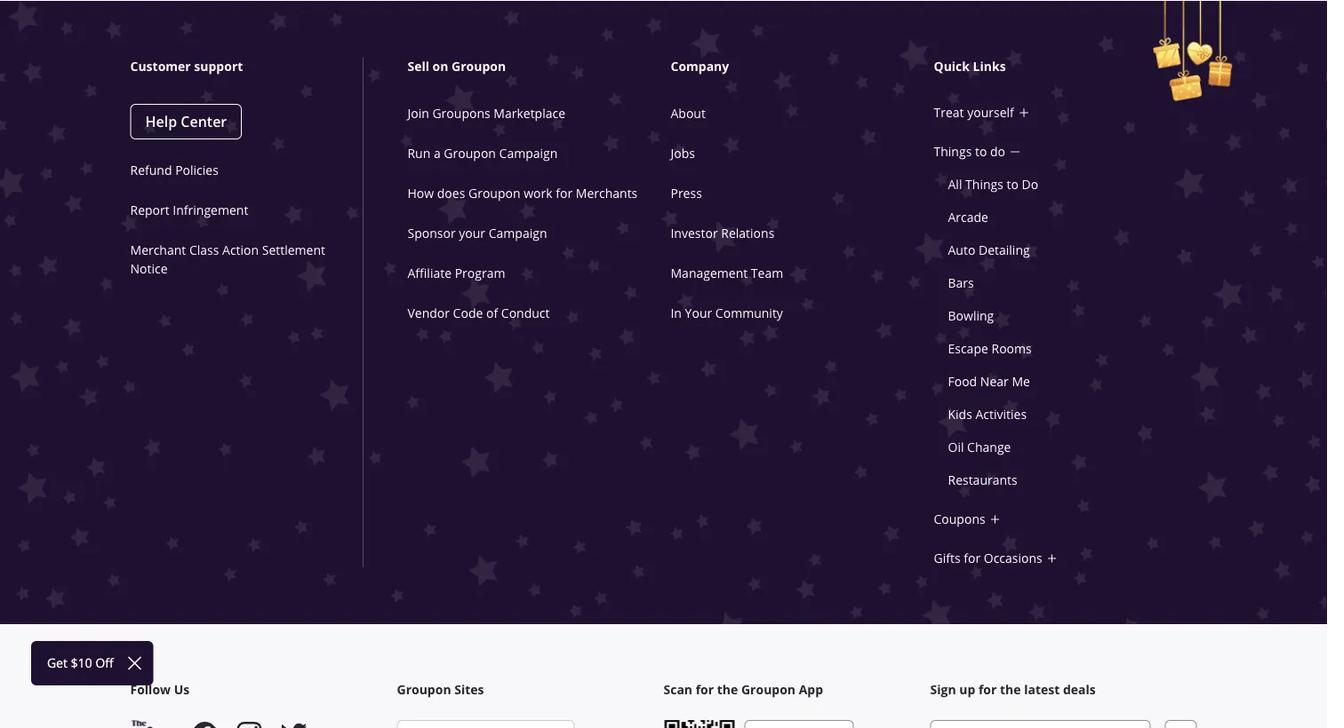 Task type: locate. For each thing, give the bounding box(es) containing it.
follow us heading
[[130, 682, 397, 699]]

0 horizontal spatial to
[[975, 144, 987, 160]]

the gist image
[[130, 721, 175, 729]]

things
[[934, 144, 972, 160], [965, 176, 1003, 192]]

sell on groupon heading
[[408, 58, 674, 76]]

Email Address field
[[930, 721, 1151, 729]]

vendor
[[408, 305, 450, 321]]

press
[[671, 185, 702, 201]]

customer support
[[130, 58, 243, 75]]

groupon right on
[[452, 58, 506, 75]]

groupon
[[452, 58, 506, 75], [444, 145, 496, 161], [468, 185, 520, 201], [397, 682, 451, 699], [741, 682, 796, 699]]

marketplace
[[494, 105, 565, 121]]

groupon left app
[[741, 682, 796, 699]]

kids
[[948, 406, 972, 423]]

all things to do link
[[948, 176, 1038, 192]]

sponsor
[[408, 225, 456, 241]]

campaign down how does groupon work for merchants
[[489, 225, 547, 241]]

scan for the groupon app heading
[[664, 682, 930, 699]]

follow us
[[130, 682, 190, 699]]

investor relations link
[[671, 225, 774, 241]]

sites
[[454, 682, 484, 699]]

report infringement
[[130, 202, 248, 218]]

customer support heading
[[130, 58, 363, 76]]

sign
[[930, 682, 956, 699]]

the left latest
[[1000, 682, 1021, 699]]

merchants
[[576, 185, 638, 201]]

coupons
[[934, 511, 985, 528]]

things up all
[[934, 144, 972, 160]]

follow
[[130, 682, 171, 699]]

customer
[[130, 58, 191, 75]]

vendor code of conduct link
[[408, 305, 550, 321]]

campaign down marketplace
[[499, 145, 558, 161]]

2 the from the left
[[1000, 682, 1021, 699]]

to left the do at the top of page
[[1007, 176, 1019, 192]]

escape
[[948, 340, 988, 357]]

campaign
[[499, 145, 558, 161], [489, 225, 547, 241]]

work
[[524, 185, 553, 201]]

latest
[[1024, 682, 1060, 699]]

company
[[671, 58, 729, 75]]

about
[[671, 105, 706, 121]]

groupon for a
[[444, 145, 496, 161]]

bowling link
[[948, 308, 994, 324]]

for
[[556, 185, 573, 201], [964, 551, 981, 567], [696, 682, 714, 699], [979, 682, 997, 699]]

investor relations
[[671, 225, 774, 241]]

near
[[980, 373, 1009, 390]]

policies
[[175, 162, 219, 178]]

the right scan
[[717, 682, 738, 699]]

things right all
[[965, 176, 1003, 192]]

group
[[930, 721, 1151, 729]]

oil change link
[[948, 439, 1011, 455]]

a
[[434, 145, 441, 161]]

food near me link
[[948, 373, 1030, 390]]

does
[[437, 185, 465, 201]]

food
[[948, 373, 977, 390]]

groupon left sites at the bottom left of the page
[[397, 682, 451, 699]]

0 horizontal spatial the
[[717, 682, 738, 699]]

auto detailing
[[948, 242, 1030, 258]]

bars
[[948, 275, 974, 291]]

affiliate
[[408, 265, 452, 281]]

to
[[975, 144, 987, 160], [1007, 176, 1019, 192]]

conduct
[[501, 305, 550, 321]]

code
[[453, 305, 483, 321]]

of
[[486, 305, 498, 321]]

restaurants link
[[948, 472, 1018, 488]]

refund
[[130, 162, 172, 178]]

1 horizontal spatial the
[[1000, 682, 1021, 699]]

the inside sign up for the latest deals heading
[[1000, 682, 1021, 699]]

infringement
[[173, 202, 248, 218]]

join groupons marketplace
[[408, 105, 565, 121]]

all things to do
[[948, 176, 1038, 192]]

arcade
[[948, 209, 988, 225]]

detailing
[[979, 242, 1030, 258]]

1 vertical spatial to
[[1007, 176, 1019, 192]]

us
[[174, 682, 190, 699]]

treat yourself
[[934, 104, 1014, 121]]

groupon for does
[[468, 185, 520, 201]]

groupon sites heading
[[397, 682, 664, 699]]

groupon down run a groupon campaign link
[[468, 185, 520, 201]]

merchant
[[130, 242, 186, 258]]

to left do
[[975, 144, 987, 160]]

report infringement link
[[130, 202, 248, 218]]

for right scan
[[696, 682, 714, 699]]

0 vertical spatial campaign
[[499, 145, 558, 161]]

join
[[408, 105, 429, 121]]

groupon right a
[[444, 145, 496, 161]]

1 the from the left
[[717, 682, 738, 699]]

run a groupon campaign
[[408, 145, 558, 161]]

0 vertical spatial things
[[934, 144, 972, 160]]

do
[[1022, 176, 1038, 192]]

in your community link
[[671, 305, 783, 321]]

quick
[[934, 58, 970, 75]]

groupon sites
[[397, 682, 484, 699]]

1 vertical spatial things
[[965, 176, 1003, 192]]



Task type: describe. For each thing, give the bounding box(es) containing it.
affiliate program
[[408, 265, 505, 281]]

treat
[[934, 104, 964, 121]]

things to do
[[934, 144, 1005, 160]]

app
[[799, 682, 823, 699]]

on
[[433, 58, 448, 75]]

food near me
[[948, 373, 1030, 390]]

merchant class action settlement notice
[[130, 242, 325, 277]]

press link
[[671, 185, 702, 201]]

0 vertical spatial to
[[975, 144, 987, 160]]

auto detailing link
[[948, 242, 1030, 258]]

management
[[671, 265, 748, 281]]

for right work
[[556, 185, 573, 201]]

1 horizontal spatial to
[[1007, 176, 1019, 192]]

in
[[671, 305, 682, 321]]

up
[[959, 682, 975, 699]]

help center link
[[130, 104, 242, 140]]

your
[[685, 305, 712, 321]]

management team link
[[671, 265, 783, 281]]

how does groupon work for merchants
[[408, 185, 638, 201]]

refund policies
[[130, 162, 219, 178]]

kids activities
[[948, 406, 1027, 423]]

groupon for on
[[452, 58, 506, 75]]

report
[[130, 202, 170, 218]]

how
[[408, 185, 434, 201]]

join groupons marketplace link
[[408, 105, 565, 121]]

gifts for occasions
[[934, 551, 1042, 567]]

deals
[[1063, 682, 1096, 699]]

community
[[715, 305, 783, 321]]

sponsor your campaign link
[[408, 225, 547, 241]]

sell on groupon
[[408, 58, 506, 75]]

program
[[455, 265, 505, 281]]

sign up for the latest deals
[[930, 682, 1096, 699]]

class
[[189, 242, 219, 258]]

notice
[[130, 260, 168, 277]]

scan
[[664, 682, 692, 699]]

merchant class action settlement notice link
[[130, 242, 325, 277]]

1 vertical spatial campaign
[[489, 225, 547, 241]]

run
[[408, 145, 430, 161]]

bowling
[[948, 308, 994, 324]]

all
[[948, 176, 962, 192]]

escape rooms
[[948, 340, 1032, 357]]

restaurants
[[948, 472, 1018, 488]]

help center
[[145, 112, 227, 132]]

for right up
[[979, 682, 997, 699]]

bars link
[[948, 275, 974, 291]]

change
[[967, 439, 1011, 455]]

groupons
[[432, 105, 490, 121]]

team
[[751, 265, 783, 281]]

quick links heading
[[934, 58, 1200, 76]]

refund policies link
[[130, 162, 219, 178]]

jobs
[[671, 145, 695, 161]]

how does groupon work for merchants link
[[408, 185, 638, 201]]

run a groupon campaign link
[[408, 145, 558, 161]]

yourself
[[967, 104, 1014, 121]]

sell
[[408, 58, 429, 75]]

affiliate program link
[[408, 265, 505, 281]]

rooms
[[992, 340, 1032, 357]]

escape rooms link
[[948, 340, 1032, 357]]

help
[[145, 112, 177, 132]]

vendor code of conduct
[[408, 305, 550, 321]]

activities
[[976, 406, 1027, 423]]

relations
[[721, 225, 774, 241]]

center
[[181, 112, 227, 132]]

occasions
[[984, 551, 1042, 567]]

scan for the groupon app
[[664, 682, 823, 699]]

sponsor your campaign
[[408, 225, 547, 241]]

auto
[[948, 242, 975, 258]]

company heading
[[671, 58, 937, 76]]

support
[[194, 58, 243, 75]]

for right gifts
[[964, 551, 981, 567]]

oil change
[[948, 439, 1011, 455]]

your
[[459, 225, 485, 241]]

me
[[1012, 373, 1030, 390]]

quick links
[[934, 58, 1006, 75]]

action
[[222, 242, 259, 258]]

jobs link
[[671, 145, 695, 161]]

sign up for the latest deals heading
[[930, 682, 1197, 699]]

management team
[[671, 265, 783, 281]]

settlement
[[262, 242, 325, 258]]

oil
[[948, 439, 964, 455]]

in your community
[[671, 305, 783, 321]]

the inside scan for the groupon app heading
[[717, 682, 738, 699]]



Task type: vqa. For each thing, say whether or not it's contained in the screenshot.
All Things to Do
yes



